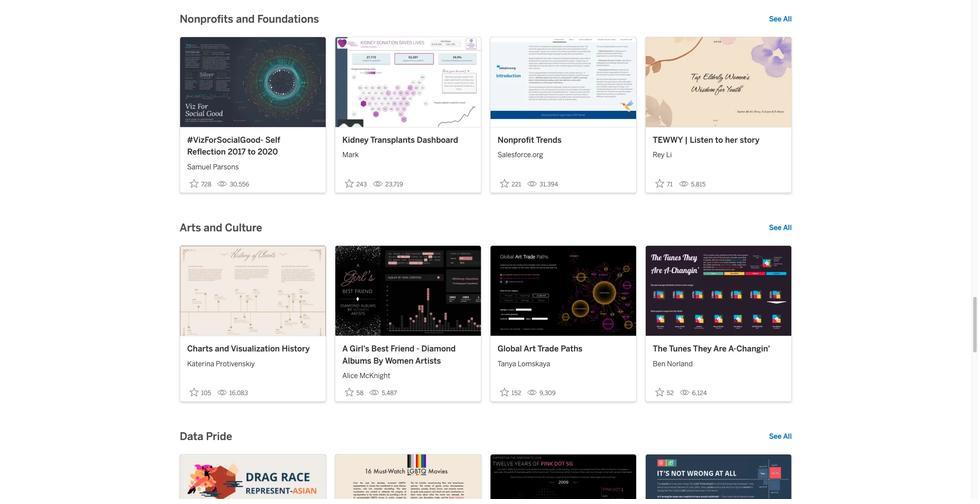 Task type: describe. For each thing, give the bounding box(es) containing it.
arts and culture heading
[[180, 221, 262, 235]]

243
[[356, 181, 367, 188]]

trends
[[536, 136, 562, 145]]

workbook thumbnail image for self
[[180, 37, 326, 127]]

samuel parsons
[[187, 163, 239, 171]]

see all for culture
[[769, 224, 792, 232]]

105
[[201, 390, 211, 398]]

salesforce.org link
[[498, 147, 629, 161]]

by
[[373, 357, 383, 366]]

arts and culture
[[180, 222, 262, 234]]

#vizforsocialgood- self reflection 2017 to 2020
[[187, 136, 280, 157]]

mcknight
[[360, 372, 390, 381]]

artists
[[415, 357, 441, 366]]

9,309 views element
[[524, 387, 559, 401]]

global art trade paths link
[[498, 344, 629, 356]]

tewwy | listen to her story
[[653, 136, 760, 145]]

the tunes they are a-changin' link
[[653, 344, 785, 356]]

nonprofit trends link
[[498, 135, 629, 147]]

changin'
[[737, 345, 770, 354]]

add favorite button for #vizforsocialgood- self reflection 2017 to 2020
[[187, 177, 214, 191]]

katerina protivenskiy link
[[187, 356, 319, 370]]

nonprofits and foundations heading
[[180, 12, 319, 26]]

rey li
[[653, 151, 672, 159]]

kidney transplants dashboard link
[[342, 135, 474, 147]]

albums
[[342, 357, 371, 366]]

data pride
[[180, 431, 232, 444]]

5,487
[[382, 390, 397, 398]]

self
[[265, 136, 280, 145]]

alice
[[342, 372, 358, 381]]

art
[[524, 345, 536, 354]]

tanya
[[498, 360, 516, 369]]

charts
[[187, 345, 213, 354]]

add favorite button for the tunes they are a-changin'
[[653, 386, 677, 400]]

all for foundations
[[783, 15, 792, 23]]

a girl's best friend - diamond albums by women artists
[[342, 345, 456, 366]]

samuel
[[187, 163, 211, 171]]

diamond
[[421, 345, 456, 354]]

30,556 views element
[[214, 178, 253, 192]]

workbook thumbnail image for tunes
[[646, 246, 792, 337]]

71
[[667, 181, 673, 188]]

foundations
[[257, 12, 319, 25]]

workbook thumbnail image for art
[[491, 246, 636, 337]]

listen
[[690, 136, 713, 145]]

workbook thumbnail image for and
[[180, 246, 326, 337]]

the
[[653, 345, 667, 354]]

norland
[[667, 360, 693, 369]]

#vizforsocialgood-
[[187, 136, 263, 145]]

ben
[[653, 360, 666, 369]]

women
[[385, 357, 414, 366]]

li
[[666, 151, 672, 159]]

see all data pride element
[[769, 432, 792, 443]]

transplants
[[370, 136, 415, 145]]

tewwy | listen to her story link
[[653, 135, 785, 147]]

alice mcknight
[[342, 372, 390, 381]]

5,487 views element
[[366, 387, 401, 401]]

16,083
[[229, 390, 248, 398]]

tanya lomskaya link
[[498, 356, 629, 370]]

dashboard
[[417, 136, 458, 145]]

kidney
[[342, 136, 369, 145]]

see all arts and culture element
[[769, 223, 792, 234]]

rey li link
[[653, 147, 785, 161]]

girl's
[[350, 345, 369, 354]]

see all nonprofits and foundations element
[[769, 14, 792, 24]]

workbook thumbnail image for trends
[[491, 37, 636, 127]]

9,309
[[540, 390, 556, 398]]

katerina
[[187, 360, 214, 369]]

all for culture
[[783, 224, 792, 232]]

pride
[[206, 431, 232, 444]]

mark
[[342, 151, 359, 159]]

nonprofit trends
[[498, 136, 562, 145]]

friend
[[391, 345, 415, 354]]

728
[[201, 181, 211, 188]]

nonprofits
[[180, 12, 233, 25]]

Add Favorite button
[[653, 177, 675, 191]]

katerina protivenskiy
[[187, 360, 255, 369]]

the tunes they are a-changin'
[[653, 345, 770, 354]]

52
[[667, 390, 674, 398]]

lomskaya
[[518, 360, 550, 369]]

2017
[[228, 148, 246, 157]]

story
[[740, 136, 760, 145]]

31,394
[[540, 181, 558, 188]]



Task type: vqa. For each thing, say whether or not it's contained in the screenshot.


Task type: locate. For each thing, give the bounding box(es) containing it.
all inside see all arts and culture element
[[783, 224, 792, 232]]

all
[[783, 15, 792, 23], [783, 224, 792, 232], [783, 433, 792, 441]]

and up katerina protivenskiy
[[215, 345, 229, 354]]

parsons
[[213, 163, 239, 171]]

charts and visualization history link
[[187, 344, 319, 356]]

all inside see all data pride element
[[783, 433, 792, 441]]

and
[[236, 12, 255, 25], [204, 222, 222, 234], [215, 345, 229, 354]]

2 vertical spatial see all link
[[769, 432, 792, 443]]

1 see all from the top
[[769, 15, 792, 23]]

see for culture
[[769, 224, 782, 232]]

and right arts at the top of page
[[204, 222, 222, 234]]

a girl's best friend - diamond albums by women artists link
[[342, 344, 474, 368]]

0 vertical spatial to
[[715, 136, 723, 145]]

2 see all from the top
[[769, 224, 792, 232]]

to inside the #vizforsocialgood- self reflection 2017 to 2020
[[248, 148, 256, 157]]

global
[[498, 345, 522, 354]]

add favorite button containing 243
[[342, 177, 370, 191]]

2 vertical spatial and
[[215, 345, 229, 354]]

1 see from the top
[[769, 15, 782, 23]]

workbook thumbnail image for transplants
[[335, 37, 481, 127]]

see all link for culture
[[769, 223, 792, 234]]

and for visualization
[[215, 345, 229, 354]]

add favorite button down ben
[[653, 386, 677, 400]]

see all
[[769, 15, 792, 23], [769, 224, 792, 232], [769, 433, 792, 441]]

arts
[[180, 222, 201, 234]]

1 see all link from the top
[[769, 14, 792, 24]]

0 horizontal spatial to
[[248, 148, 256, 157]]

workbook thumbnail image for |
[[646, 37, 792, 127]]

samuel parsons link
[[187, 159, 319, 173]]

reflection
[[187, 148, 226, 157]]

2 vertical spatial see
[[769, 433, 782, 441]]

see
[[769, 15, 782, 23], [769, 224, 782, 232], [769, 433, 782, 441]]

0 vertical spatial see all link
[[769, 14, 792, 24]]

2 see from the top
[[769, 224, 782, 232]]

visualization
[[231, 345, 280, 354]]

add favorite button for kidney transplants dashboard
[[342, 177, 370, 191]]

a
[[342, 345, 348, 354]]

protivenskiy
[[216, 360, 255, 369]]

23,719 views element
[[370, 178, 407, 192]]

tewwy
[[653, 136, 683, 145]]

workbook thumbnail image for girl's
[[335, 246, 481, 337]]

152
[[512, 390, 521, 398]]

see all for foundations
[[769, 15, 792, 23]]

1 vertical spatial see all
[[769, 224, 792, 232]]

3 all from the top
[[783, 433, 792, 441]]

trade
[[538, 345, 559, 354]]

1 vertical spatial see all link
[[769, 223, 792, 234]]

1 vertical spatial see
[[769, 224, 782, 232]]

0 vertical spatial and
[[236, 12, 255, 25]]

they
[[693, 345, 712, 354]]

Add Favorite button
[[187, 177, 214, 191], [342, 177, 370, 191], [653, 386, 677, 400]]

tunes
[[669, 345, 691, 354]]

a-
[[729, 345, 737, 354]]

6,124 views element
[[677, 387, 711, 401]]

1 vertical spatial and
[[204, 222, 222, 234]]

and for culture
[[204, 222, 222, 234]]

0 vertical spatial see
[[769, 15, 782, 23]]

2 see all link from the top
[[769, 223, 792, 234]]

paths
[[561, 345, 583, 354]]

6,124
[[692, 390, 707, 398]]

mark link
[[342, 147, 474, 161]]

all inside see all nonprofits and foundations element
[[783, 15, 792, 23]]

rey
[[653, 151, 665, 159]]

see all link for foundations
[[769, 14, 792, 24]]

culture
[[225, 222, 262, 234]]

Add Favorite button
[[498, 386, 524, 400]]

add favorite button containing 728
[[187, 177, 214, 191]]

add favorite button down mark
[[342, 177, 370, 191]]

3 see all from the top
[[769, 433, 792, 441]]

1 horizontal spatial to
[[715, 136, 723, 145]]

1 vertical spatial all
[[783, 224, 792, 232]]

salesforce.org
[[498, 151, 543, 159]]

5,815
[[691, 181, 706, 188]]

kidney transplants dashboard
[[342, 136, 458, 145]]

2 vertical spatial all
[[783, 433, 792, 441]]

global art trade paths
[[498, 345, 583, 354]]

add favorite button containing 52
[[653, 386, 677, 400]]

and right nonprofits
[[236, 12, 255, 25]]

Add Favorite button
[[498, 177, 524, 191]]

data pride heading
[[180, 431, 232, 445]]

are
[[714, 345, 727, 354]]

to up samuel parsons link
[[248, 148, 256, 157]]

Add Favorite button
[[187, 386, 214, 400]]

nonprofits and foundations
[[180, 12, 319, 25]]

1 vertical spatial to
[[248, 148, 256, 157]]

history
[[282, 345, 310, 354]]

tanya lomskaya
[[498, 360, 550, 369]]

5,815 views element
[[675, 178, 709, 192]]

charts and visualization history
[[187, 345, 310, 354]]

Add Favorite button
[[342, 386, 366, 400]]

ben norland link
[[653, 356, 785, 370]]

2 all from the top
[[783, 224, 792, 232]]

her
[[725, 136, 738, 145]]

data
[[180, 431, 203, 444]]

3 see all link from the top
[[769, 432, 792, 443]]

and for foundations
[[236, 12, 255, 25]]

221
[[512, 181, 521, 188]]

58
[[356, 390, 364, 398]]

nonprofit
[[498, 136, 534, 145]]

31,394 views element
[[524, 178, 562, 192]]

ben norland
[[653, 360, 693, 369]]

0 vertical spatial all
[[783, 15, 792, 23]]

add favorite button down samuel
[[187, 177, 214, 191]]

1 all from the top
[[783, 15, 792, 23]]

0 horizontal spatial add favorite button
[[187, 177, 214, 191]]

to left her
[[715, 136, 723, 145]]

alice mcknight link
[[342, 368, 474, 382]]

see for foundations
[[769, 15, 782, 23]]

2020
[[258, 148, 278, 157]]

#vizforsocialgood- self reflection 2017 to 2020 link
[[187, 135, 319, 159]]

-
[[417, 345, 419, 354]]

16,083 views element
[[214, 387, 251, 401]]

3 see from the top
[[769, 433, 782, 441]]

30,556
[[230, 181, 249, 188]]

1 horizontal spatial add favorite button
[[342, 177, 370, 191]]

2 horizontal spatial add favorite button
[[653, 386, 677, 400]]

23,719
[[385, 181, 403, 188]]

see all link
[[769, 14, 792, 24], [769, 223, 792, 234], [769, 432, 792, 443]]

workbook thumbnail image
[[180, 37, 326, 127], [335, 37, 481, 127], [491, 37, 636, 127], [646, 37, 792, 127], [180, 246, 326, 337], [335, 246, 481, 337], [491, 246, 636, 337], [646, 246, 792, 337]]

0 vertical spatial see all
[[769, 15, 792, 23]]

2 vertical spatial see all
[[769, 433, 792, 441]]



